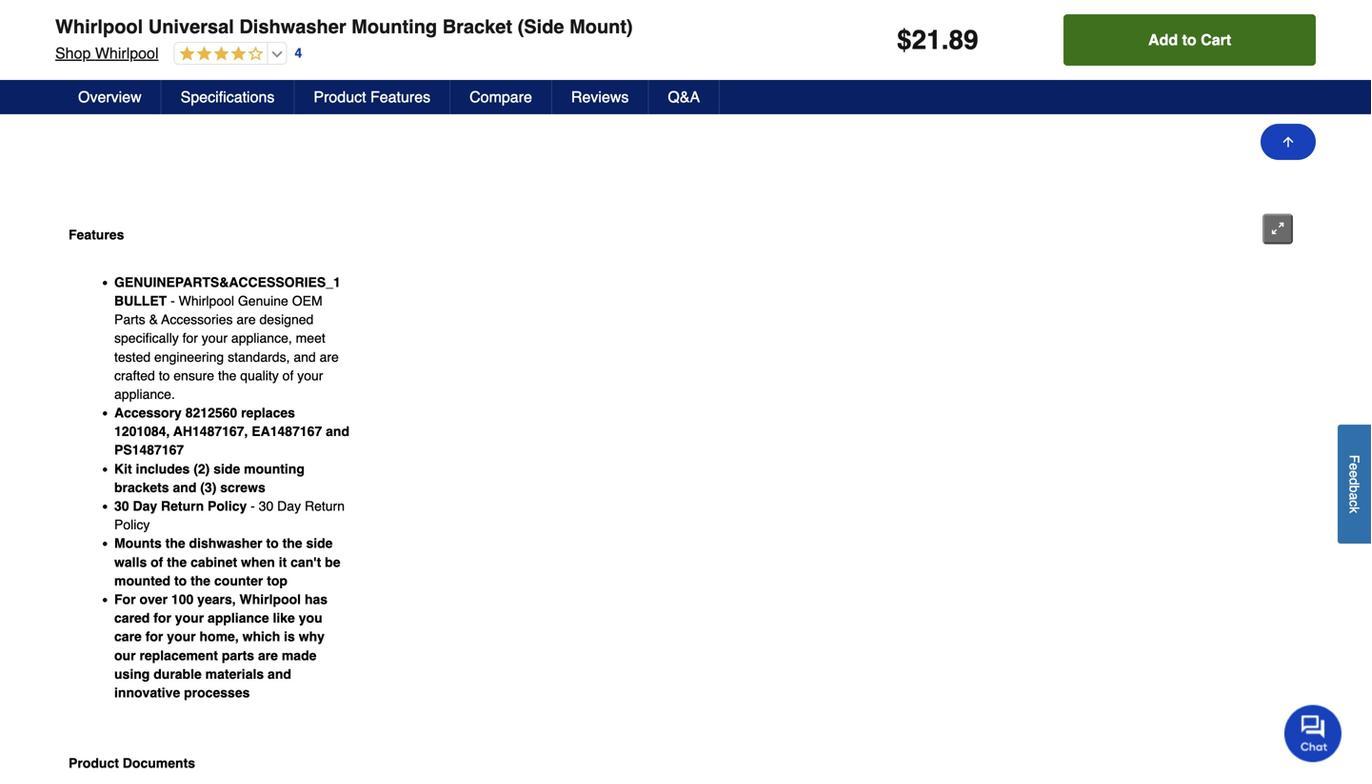 Task type: vqa. For each thing, say whether or not it's contained in the screenshot.
Lighting & Ceiling Fans's chevron right image
no



Task type: locate. For each thing, give the bounding box(es) containing it.
compare
[[470, 88, 532, 106]]

- 30 day return policy
[[114, 499, 345, 532]]

for right care
[[145, 629, 163, 644]]

arrow up image
[[1281, 134, 1296, 150]]

years,
[[197, 592, 236, 607]]

and down "made" at left
[[268, 667, 291, 682]]

1 horizontal spatial 30
[[259, 499, 274, 514]]

day
[[133, 499, 157, 514], [277, 499, 301, 514]]

1 vertical spatial side
[[306, 536, 333, 551]]

return up be
[[305, 499, 345, 514]]

your
[[202, 331, 228, 346], [297, 368, 323, 383], [175, 611, 204, 626], [167, 629, 196, 644]]

to up 100
[[174, 573, 187, 588]]

product documents
[[69, 756, 195, 771]]

and right ea1487167
[[326, 424, 350, 439]]

2 day from the left
[[277, 499, 301, 514]]

appliance,
[[231, 331, 292, 346]]

policy up mounts
[[114, 517, 150, 532]]

for inside - whirlpool genuine oem parts & accessories are designed specifically for your appliance, meet tested engineering standards, and are crafted to ensure the quality of your appliance.
[[182, 331, 198, 346]]

f e e d b a c k button
[[1338, 425, 1371, 544]]

q&a
[[668, 88, 700, 106]]

0 vertical spatial for
[[182, 331, 198, 346]]

product features
[[314, 88, 431, 106]]

specifically
[[114, 331, 179, 346]]

genuineparts&accessories_1 bullet
[[114, 275, 341, 309]]

policy inside '- 30 day return policy'
[[114, 517, 150, 532]]

whirlpool up shop whirlpool at the left top
[[55, 16, 143, 38]]

0 horizontal spatial day
[[133, 499, 157, 514]]

mount)
[[570, 16, 633, 38]]

whirlpool
[[55, 16, 143, 38], [95, 44, 159, 62], [179, 293, 234, 309], [240, 592, 301, 607]]

and down meet
[[294, 349, 316, 365]]

d
[[1347, 478, 1362, 485]]

b
[[1347, 485, 1362, 493]]

are up appliance,
[[237, 312, 256, 327]]

product
[[314, 88, 366, 106], [69, 756, 119, 771]]

0 horizontal spatial are
[[237, 312, 256, 327]]

2 vertical spatial are
[[258, 648, 278, 663]]

dishwasher
[[189, 536, 262, 551]]

you
[[299, 611, 323, 626]]

return
[[161, 499, 204, 514], [305, 499, 345, 514]]

0 horizontal spatial 30
[[114, 499, 129, 514]]

f e e d b a c k
[[1347, 455, 1362, 513]]

why
[[299, 629, 325, 644]]

2 vertical spatial for
[[145, 629, 163, 644]]

0 vertical spatial -
[[171, 293, 175, 309]]

dishwasher
[[239, 16, 346, 38]]

your down 100
[[175, 611, 204, 626]]

30 day return policy
[[114, 499, 247, 514]]

cart
[[1201, 31, 1232, 49]]

meet
[[296, 331, 325, 346]]

1 return from the left
[[161, 499, 204, 514]]

add to cart button
[[1064, 14, 1316, 66]]

- for whirlpool
[[171, 293, 175, 309]]

1 horizontal spatial return
[[305, 499, 345, 514]]

1 vertical spatial for
[[154, 611, 171, 626]]

0 horizontal spatial product
[[69, 756, 119, 771]]

universal
[[148, 16, 234, 38]]

0 horizontal spatial features
[[69, 227, 124, 242]]

1 horizontal spatial are
[[258, 648, 278, 663]]

$ 21 . 89
[[897, 25, 979, 55]]

accessories
[[161, 312, 233, 327]]

chat invite button image
[[1285, 704, 1343, 762]]

1 horizontal spatial policy
[[208, 499, 247, 514]]

has
[[305, 592, 328, 607]]

day inside '- 30 day return policy'
[[277, 499, 301, 514]]

processes
[[184, 685, 250, 700]]

return down (3)
[[161, 499, 204, 514]]

overview button
[[59, 80, 162, 114]]

1 horizontal spatial product
[[314, 88, 366, 106]]

0 vertical spatial of
[[283, 368, 294, 383]]

product down whirlpool universal dishwasher mounting bracket (side mount)
[[314, 88, 366, 106]]

standards,
[[228, 349, 290, 365]]

1201084,
[[114, 424, 170, 439]]

- up accessories
[[171, 293, 175, 309]]

be
[[325, 555, 340, 570]]

features down mounting
[[370, 88, 431, 106]]

innovative
[[114, 685, 180, 700]]

0 vertical spatial side
[[214, 461, 240, 477]]

the left quality
[[218, 368, 237, 383]]

over
[[139, 592, 168, 607]]

day down brackets
[[133, 499, 157, 514]]

accessory 8212560 replaces 1201084, ah1487167, ea1487167 and ps1487167 kit includes  (2) side mounting brackets and (3) screws
[[114, 405, 350, 495]]

21
[[912, 25, 942, 55]]

for up engineering
[[182, 331, 198, 346]]

30 inside '- 30 day return policy'
[[259, 499, 274, 514]]

policy down the screws
[[208, 499, 247, 514]]

and inside mounts the dishwasher to the side walls of the cabinet when it can't be mounted to the counter top for over 100 years, whirlpool has cared for your appliance like you care for your home, which is why our replacement parts are made using durable materials and innovative processes
[[268, 667, 291, 682]]

2 30 from the left
[[259, 499, 274, 514]]

to up appliance.
[[159, 368, 170, 383]]

of inside mounts the dishwasher to the side walls of the cabinet when it can't be mounted to the counter top for over 100 years, whirlpool has cared for your appliance like you care for your home, which is why our replacement parts are made using durable materials and innovative processes
[[151, 555, 163, 570]]

whirlpool down top at the bottom left
[[240, 592, 301, 607]]

- down the screws
[[251, 499, 255, 514]]

side inside "accessory 8212560 replaces 1201084, ah1487167, ea1487167 and ps1487167 kit includes  (2) side mounting brackets and (3) screws"
[[214, 461, 240, 477]]

1 vertical spatial are
[[320, 349, 339, 365]]

to
[[1182, 31, 1197, 49], [159, 368, 170, 383], [266, 536, 279, 551], [174, 573, 187, 588]]

replacement
[[139, 648, 218, 663]]

0 horizontal spatial return
[[161, 499, 204, 514]]

are down which at the bottom left of page
[[258, 648, 278, 663]]

is
[[284, 629, 295, 644]]

0 horizontal spatial policy
[[114, 517, 150, 532]]

(3)
[[200, 480, 217, 495]]

1 day from the left
[[133, 499, 157, 514]]

0 vertical spatial features
[[370, 88, 431, 106]]

features inside product features button
[[370, 88, 431, 106]]

2 horizontal spatial are
[[320, 349, 339, 365]]

e up d
[[1347, 463, 1362, 470]]

1 horizontal spatial features
[[370, 88, 431, 106]]

side up the screws
[[214, 461, 240, 477]]

side
[[214, 461, 240, 477], [306, 536, 333, 551]]

oem
[[292, 293, 322, 309]]

replaces
[[241, 405, 295, 421]]

1 vertical spatial product
[[69, 756, 119, 771]]

counter
[[214, 573, 263, 588]]

e
[[1347, 463, 1362, 470], [1347, 470, 1362, 478]]

0 vertical spatial product
[[314, 88, 366, 106]]

to right add
[[1182, 31, 1197, 49]]

bullet
[[114, 293, 167, 309]]

brackets
[[114, 480, 169, 495]]

1 e from the top
[[1347, 463, 1362, 470]]

are
[[237, 312, 256, 327], [320, 349, 339, 365], [258, 648, 278, 663]]

0 horizontal spatial -
[[171, 293, 175, 309]]

4 stars image
[[175, 46, 263, 63]]

0 horizontal spatial of
[[151, 555, 163, 570]]

30 down brackets
[[114, 499, 129, 514]]

whirlpool up accessories
[[179, 293, 234, 309]]

your up the replacement
[[167, 629, 196, 644]]

product left "documents"
[[69, 756, 119, 771]]

1 vertical spatial of
[[151, 555, 163, 570]]

side up be
[[306, 536, 333, 551]]

1 horizontal spatial of
[[283, 368, 294, 383]]

of up mounted
[[151, 555, 163, 570]]

are down meet
[[320, 349, 339, 365]]

policy
[[208, 499, 247, 514], [114, 517, 150, 532]]

- for 30
[[251, 499, 255, 514]]

when
[[241, 555, 275, 570]]

features up bullet
[[69, 227, 124, 242]]

day down the mounting
[[277, 499, 301, 514]]

and
[[294, 349, 316, 365], [326, 424, 350, 439], [173, 480, 197, 495], [268, 667, 291, 682]]

features
[[370, 88, 431, 106], [69, 227, 124, 242]]

of right quality
[[283, 368, 294, 383]]

side inside mounts the dishwasher to the side walls of the cabinet when it can't be mounted to the counter top for over 100 years, whirlpool has cared for your appliance like you care for your home, which is why our replacement parts are made using durable materials and innovative processes
[[306, 536, 333, 551]]

appliance
[[208, 611, 269, 626]]

- inside - whirlpool genuine oem parts & accessories are designed specifically for your appliance, meet tested engineering standards, and are crafted to ensure the quality of your appliance.
[[171, 293, 175, 309]]

0 vertical spatial are
[[237, 312, 256, 327]]

30
[[114, 499, 129, 514], [259, 499, 274, 514]]

2 return from the left
[[305, 499, 345, 514]]

to up when
[[266, 536, 279, 551]]

appliance.
[[114, 387, 175, 402]]

1 vertical spatial -
[[251, 499, 255, 514]]

0 horizontal spatial side
[[214, 461, 240, 477]]

of
[[283, 368, 294, 383], [151, 555, 163, 570]]

89
[[949, 25, 979, 55]]

1 horizontal spatial side
[[306, 536, 333, 551]]

1 vertical spatial policy
[[114, 517, 150, 532]]

our
[[114, 648, 136, 663]]

e up "b"
[[1347, 470, 1362, 478]]

- inside '- 30 day return policy'
[[251, 499, 255, 514]]

product inside button
[[314, 88, 366, 106]]

for down "over"
[[154, 611, 171, 626]]

engineering
[[154, 349, 224, 365]]

the
[[218, 368, 237, 383], [165, 536, 185, 551], [282, 536, 302, 551], [167, 555, 187, 570], [191, 573, 211, 588]]

are inside mounts the dishwasher to the side walls of the cabinet when it can't be mounted to the counter top for over 100 years, whirlpool has cared for your appliance like you care for your home, which is why our replacement parts are made using durable materials and innovative processes
[[258, 648, 278, 663]]

the up the 'it' on the left of page
[[282, 536, 302, 551]]

30 down the screws
[[259, 499, 274, 514]]

accessory
[[114, 405, 182, 421]]

tested
[[114, 349, 151, 365]]

crafted
[[114, 368, 155, 383]]

1 horizontal spatial -
[[251, 499, 255, 514]]

1 horizontal spatial day
[[277, 499, 301, 514]]

cared
[[114, 611, 150, 626]]



Task type: describe. For each thing, give the bounding box(es) containing it.
1 vertical spatial features
[[69, 227, 124, 242]]

ensure
[[174, 368, 214, 383]]

specifications button
[[162, 80, 295, 114]]

kit
[[114, 461, 132, 477]]

to inside - whirlpool genuine oem parts & accessories are designed specifically for your appliance, meet tested engineering standards, and are crafted to ensure the quality of your appliance.
[[159, 368, 170, 383]]

2 e from the top
[[1347, 470, 1362, 478]]

includes
[[136, 461, 190, 477]]

and up 30 day return policy
[[173, 480, 197, 495]]

mounts the dishwasher to the side walls of the cabinet when it can't be mounted to the counter top for over 100 years, whirlpool has cared for your appliance like you care for your home, which is why our replacement parts are made using durable materials and innovative processes
[[114, 536, 340, 700]]

c
[[1347, 500, 1362, 507]]

$
[[897, 25, 912, 55]]

designed
[[260, 312, 314, 327]]

reviews button
[[552, 80, 649, 114]]

parts
[[222, 648, 254, 663]]

product for product documents
[[69, 756, 119, 771]]

using
[[114, 667, 150, 682]]

cabinet
[[191, 555, 237, 570]]

whirlpool inside mounts the dishwasher to the side walls of the cabinet when it can't be mounted to the counter top for over 100 years, whirlpool has cared for your appliance like you care for your home, which is why our replacement parts are made using durable materials and innovative processes
[[240, 592, 301, 607]]

walls
[[114, 555, 147, 570]]

and inside - whirlpool genuine oem parts & accessories are designed specifically for your appliance, meet tested engineering standards, and are crafted to ensure the quality of your appliance.
[[294, 349, 316, 365]]

ea1487167
[[252, 424, 322, 439]]

shop
[[55, 44, 91, 62]]

compare button
[[451, 80, 552, 114]]

made
[[282, 648, 317, 663]]

shop whirlpool
[[55, 44, 159, 62]]

which
[[242, 629, 280, 644]]

product for product features
[[314, 88, 366, 106]]

durable
[[154, 667, 202, 682]]

for
[[114, 592, 136, 607]]

documents
[[123, 756, 195, 771]]

the left cabinet
[[167, 555, 187, 570]]

specifications
[[181, 88, 275, 106]]

top
[[267, 573, 288, 588]]

your down accessories
[[202, 331, 228, 346]]

k
[[1347, 507, 1362, 513]]

mounting
[[244, 461, 305, 477]]

f
[[1347, 455, 1362, 463]]

whirlpool up overview
[[95, 44, 159, 62]]

.
[[942, 25, 949, 55]]

100
[[171, 592, 194, 607]]

genuineparts&accessories_1
[[114, 275, 341, 290]]

home,
[[199, 629, 239, 644]]

(2)
[[194, 461, 210, 477]]

add to cart
[[1149, 31, 1232, 49]]

&
[[149, 312, 158, 327]]

care
[[114, 629, 142, 644]]

quality
[[240, 368, 279, 383]]

1 30 from the left
[[114, 499, 129, 514]]

add
[[1149, 31, 1178, 49]]

whirlpool universal dishwasher mounting bracket (side mount)
[[55, 16, 633, 38]]

4
[[295, 45, 302, 61]]

ah1487167,
[[173, 424, 248, 439]]

q&a button
[[649, 80, 720, 114]]

of inside - whirlpool genuine oem parts & accessories are designed specifically for your appliance, meet tested engineering standards, and are crafted to ensure the quality of your appliance.
[[283, 368, 294, 383]]

genuine
[[238, 293, 288, 309]]

bracket
[[443, 16, 512, 38]]

screws
[[220, 480, 265, 495]]

return inside '- 30 day return policy'
[[305, 499, 345, 514]]

mounted
[[114, 573, 171, 588]]

your down meet
[[297, 368, 323, 383]]

the down cabinet
[[191, 573, 211, 588]]

(side
[[518, 16, 564, 38]]

mounts
[[114, 536, 162, 551]]

the right mounts
[[165, 536, 185, 551]]

ps1487167
[[114, 443, 184, 458]]

reviews
[[571, 88, 629, 106]]

it
[[279, 555, 287, 570]]

- whirlpool genuine oem parts & accessories are designed specifically for your appliance, meet tested engineering standards, and are crafted to ensure the quality of your appliance.
[[114, 293, 339, 402]]

product features button
[[295, 80, 451, 114]]

a
[[1347, 493, 1362, 500]]

to inside add to cart button
[[1182, 31, 1197, 49]]

0 vertical spatial policy
[[208, 499, 247, 514]]

whirlpool inside - whirlpool genuine oem parts & accessories are designed specifically for your appliance, meet tested engineering standards, and are crafted to ensure the quality of your appliance.
[[179, 293, 234, 309]]

can't
[[291, 555, 321, 570]]

mounting
[[352, 16, 437, 38]]

the inside - whirlpool genuine oem parts & accessories are designed specifically for your appliance, meet tested engineering standards, and are crafted to ensure the quality of your appliance.
[[218, 368, 237, 383]]

parts
[[114, 312, 145, 327]]

8212560
[[185, 405, 237, 421]]

materials
[[205, 667, 264, 682]]



